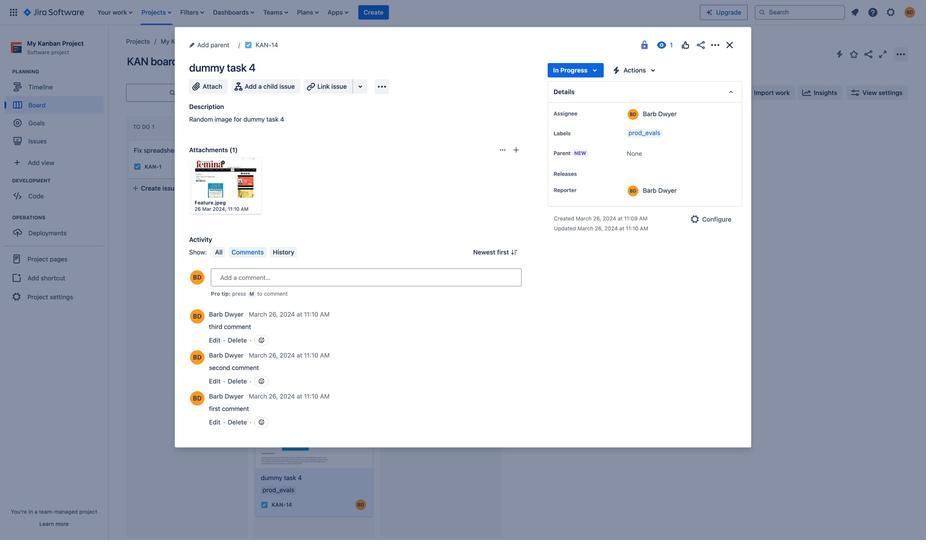 Task type: describe. For each thing, give the bounding box(es) containing it.
assignee pin to top. only you can see pinned fields. image
[[579, 110, 587, 117]]

more image
[[246, 162, 257, 173]]

2 vertical spatial task image
[[261, 501, 268, 508]]

2 add reaction image from the top
[[258, 419, 265, 426]]

2 vertical spatial more information about barb dwyer image
[[190, 350, 205, 365]]

add reaction image
[[258, 337, 265, 344]]

0 vertical spatial task image
[[245, 41, 252, 49]]

task image down add reaction image
[[261, 352, 268, 359]]

star kan board image
[[849, 49, 860, 60]]

1 horizontal spatial list
[[847, 4, 921, 20]]

3 list item from the left
[[178, 0, 207, 25]]

1 add reaction image from the top
[[258, 378, 265, 385]]

task image right more image in the top of the page
[[261, 163, 268, 170]]

sidebar element
[[0, 25, 108, 540]]

task image down the to do element
[[134, 163, 141, 170]]

details element
[[548, 81, 742, 103]]

primary element
[[5, 0, 700, 25]]

3 heading from the top
[[12, 214, 108, 221]]

8 list item from the left
[[358, 0, 389, 25]]

1 heading from the top
[[12, 68, 108, 75]]

0 vertical spatial more information about barb dwyer image
[[628, 186, 639, 196]]

7 list item from the left
[[325, 0, 351, 25]]

add app image
[[377, 81, 387, 92]]

1 vertical spatial task image
[[261, 312, 268, 320]]

2 heading from the top
[[12, 177, 108, 184]]

0 horizontal spatial list
[[93, 0, 700, 25]]



Task type: vqa. For each thing, say whether or not it's contained in the screenshot.
the top Task image
yes



Task type: locate. For each thing, give the bounding box(es) containing it.
more information about barb dwyer image
[[628, 109, 639, 120], [190, 391, 205, 406]]

parent pin to top. only you can see pinned fields. image
[[590, 150, 597, 157]]

1 horizontal spatial more information about barb dwyer image
[[628, 109, 639, 120]]

task image
[[134, 163, 141, 170], [261, 163, 268, 170], [261, 352, 268, 359]]

Search this board text field
[[127, 85, 169, 101]]

list item
[[95, 0, 135, 25], [139, 0, 174, 25], [178, 0, 207, 25], [210, 0, 257, 25], [261, 0, 291, 25], [294, 0, 321, 25], [325, 0, 351, 25], [358, 0, 389, 25]]

jira software image
[[23, 7, 84, 18], [23, 7, 84, 18]]

0 vertical spatial add reaction image
[[258, 378, 265, 385]]

list
[[93, 0, 700, 25], [847, 4, 921, 20]]

search image
[[759, 9, 766, 16]]

add reaction image
[[258, 378, 265, 385], [258, 419, 265, 426]]

enter full screen image
[[878, 49, 888, 60]]

0 vertical spatial heading
[[12, 68, 108, 75]]

actions image
[[710, 40, 721, 50]]

Add a comment… field
[[211, 268, 522, 287]]

group
[[5, 68, 108, 153], [5, 177, 108, 208], [5, 214, 108, 245], [4, 246, 105, 310]]

task image
[[245, 41, 252, 49], [261, 312, 268, 320], [261, 501, 268, 508]]

1 vertical spatial add reaction image
[[258, 419, 265, 426]]

more options for attachments image
[[499, 146, 506, 154]]

to do element
[[133, 124, 156, 130]]

heading
[[12, 68, 108, 75], [12, 177, 108, 184], [12, 214, 108, 221]]

copy link to issue image
[[276, 41, 284, 48]]

vote options: no one has voted for this issue yet. image
[[680, 40, 691, 50]]

1 vertical spatial more information about barb dwyer image
[[190, 391, 205, 406]]

1 list item from the left
[[95, 0, 135, 25]]

dialog
[[175, 27, 751, 448]]

5 list item from the left
[[261, 0, 291, 25]]

0 vertical spatial more information about barb dwyer image
[[628, 109, 639, 120]]

6 list item from the left
[[294, 0, 321, 25]]

0 horizontal spatial more information about barb dwyer image
[[190, 391, 205, 406]]

add attachment image
[[513, 146, 520, 154]]

menu bar
[[211, 247, 299, 258]]

download image
[[231, 162, 242, 173]]

1 vertical spatial heading
[[12, 177, 108, 184]]

banner
[[0, 0, 926, 25]]

None search field
[[755, 5, 845, 20]]

Search field
[[755, 5, 845, 20]]

labels pin to top. only you can see pinned fields. image
[[573, 130, 580, 137]]

goal image
[[14, 119, 22, 127]]

more information about barb dwyer image
[[628, 186, 639, 196], [190, 309, 205, 324], [190, 350, 205, 365]]

1 vertical spatial more information about barb dwyer image
[[190, 309, 205, 324]]

2 vertical spatial heading
[[12, 214, 108, 221]]

import image
[[742, 87, 752, 98]]

2 list item from the left
[[139, 0, 174, 25]]

add people image
[[222, 87, 232, 98]]

4 list item from the left
[[210, 0, 257, 25]]

link web pages and more image
[[355, 81, 366, 92]]

close image
[[724, 40, 735, 50]]



